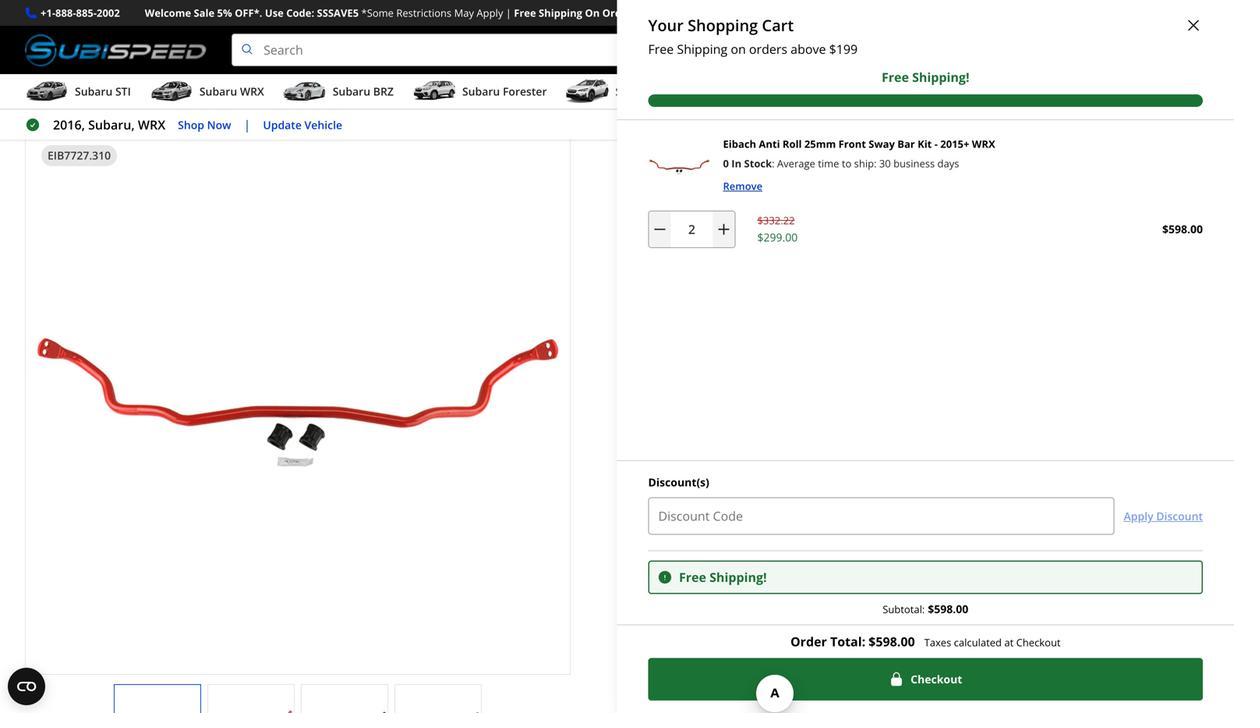 Task type: locate. For each thing, give the bounding box(es) containing it.
$332.22 inside $332.22 $299.00
[[758, 213, 795, 227]]

0 horizontal spatial this
[[643, 496, 667, 513]]

roll up 0
[[706, 131, 734, 152]]

eibach right of
[[772, 458, 805, 472]]

front up average
[[790, 131, 831, 152]]

bar up 30
[[878, 131, 904, 152]]

1 horizontal spatial 25mm
[[805, 137, 837, 151]]

full left or
[[657, 231, 675, 247]]

1 horizontal spatial $299.00
[[758, 230, 798, 245]]

wrx for eibach anti roll 25mm front sway bar kit - 2015+ wrx 0 in stock : average time to ship: 30 business days
[[973, 137, 996, 151]]

1 suspension from the left
[[67, 104, 121, 118]]

warranty:
[[717, 593, 780, 610]]

/ for sway bars
[[257, 102, 261, 119]]

shipping down your shopping cart
[[677, 41, 728, 57]]

+1-
[[41, 6, 55, 20]]

/ right linkage
[[257, 102, 261, 119]]

1 horizontal spatial suspension
[[151, 104, 205, 118]]

policy
[[1171, 6, 1198, 20]]

$33.22
[[754, 206, 788, 220]]

885-
[[76, 6, 97, 20]]

$332.22 up save
[[726, 190, 767, 205]]

full
[[657, 231, 675, 247], [956, 593, 974, 610]]

anti inside eibach anti roll 25mm front sway bar kit - 2015+ wrx 0 in stock : average time to ship: 30 business days
[[759, 137, 781, 151]]

1 horizontal spatial free shipping!
[[882, 69, 970, 85]]

1 horizontal spatial roll
[[783, 137, 802, 151]]

1 horizontal spatial this
[[783, 593, 807, 610]]

$332.22 for $598.00
[[758, 213, 795, 227]]

empty star image left write
[[659, 161, 672, 174]]

write a review link
[[686, 160, 753, 174]]

in left 4
[[694, 231, 705, 247]]

manufacturer's
[[618, 614, 707, 630]]

0 horizontal spatial $598.00
[[869, 633, 916, 650]]

1 horizontal spatial front
[[839, 137, 867, 151]]

eibach for eibach anti roll 25mm front sway bar kit - 2015+ wrx
[[618, 131, 667, 152]]

0 vertical spatial full
[[657, 231, 675, 247]]

0 vertical spatial this
[[643, 496, 667, 513]]

this part is new and carries a full manufacturer warranty. see manufacturer's website for additional details.
[[618, 593, 1140, 630]]

- up business
[[932, 131, 937, 152]]

suspension
[[67, 104, 121, 118], [151, 104, 205, 118]]

kit for eibach anti roll 25mm front sway bar kit - 2015+ wrx
[[908, 131, 928, 152]]

1 horizontal spatial full
[[956, 593, 974, 610]]

2 / from the left
[[134, 102, 138, 119]]

1 in from the left
[[643, 231, 653, 247]]

*some
[[362, 6, 394, 20]]

$332.22
[[726, 190, 767, 205], [758, 213, 795, 227]]

2 2015+ from the top
[[941, 137, 970, 151]]

eibach up empty star image
[[618, 131, 667, 152]]

roll inside eibach anti roll 25mm front sway bar kit - 2015+ wrx 0 in stock : average time to ship: 30 business days
[[783, 137, 802, 151]]

/ up eib7727.310 at the left top of the page
[[50, 102, 55, 119]]

front inside eibach anti roll 25mm front sway bar kit - 2015+ wrx 0 in stock : average time to ship: 30 business days
[[839, 137, 867, 151]]

0 horizontal spatial eibach
[[618, 131, 667, 152]]

a left 0
[[714, 160, 720, 174]]

return policy link
[[1136, 5, 1198, 21]]

sway up to
[[835, 131, 873, 152]]

0 vertical spatial shipping
[[539, 6, 583, 20]]

increment image
[[717, 222, 732, 237]]

:
[[772, 157, 775, 171]]

5%
[[217, 6, 232, 20]]

bar up business
[[898, 137, 916, 151]]

/ left suspension linkage
[[134, 102, 138, 119]]

your
[[649, 14, 684, 36]]

2015+
[[941, 131, 986, 152], [941, 137, 970, 151]]

front for eibach anti roll 25mm front sway bar kit - 2015+ wrx 0 in stock : average time to ship: 30 business days
[[839, 137, 867, 151]]

cart
[[763, 14, 794, 36]]

on
[[731, 41, 746, 57], [791, 206, 804, 220]]

bar inside eibach anti roll 25mm front sway bar kit - 2015+ wrx 0 in stock : average time to ship: 30 business days
[[898, 137, 916, 151]]

1 empty star image from the left
[[659, 161, 672, 174]]

0 vertical spatial a
[[714, 160, 720, 174]]

wrx
[[990, 131, 1024, 152], [973, 137, 996, 151], [811, 496, 838, 513]]

0 vertical spatial on
[[731, 41, 746, 57]]

1 vertical spatial on
[[791, 206, 804, 220]]

0 horizontal spatial 25mm
[[738, 131, 786, 152]]

1 horizontal spatial anti
[[759, 137, 781, 151]]

1 horizontal spatial a
[[946, 593, 953, 610]]

1 vertical spatial $299.00
[[758, 230, 798, 245]]

25mm up time
[[805, 137, 837, 151]]

anti
[[671, 131, 702, 152], [759, 137, 781, 151]]

1 horizontal spatial /
[[134, 102, 138, 119]]

in
[[732, 157, 742, 171]]

subaru,
[[761, 496, 807, 513]]

kit
[[908, 131, 928, 152], [918, 137, 933, 151]]

anti up :
[[759, 137, 781, 151]]

0 vertical spatial $332.22
[[726, 190, 767, 205]]

empty star image
[[659, 161, 672, 174], [672, 161, 686, 174]]

2 empty star image from the left
[[672, 161, 686, 174]]

eibach for eibach anti roll 25mm front sway bar kit - 2015+ wrx 0 in stock : average time to ship: 30 business days
[[724, 137, 757, 151]]

full right carries at the bottom right of the page
[[956, 593, 974, 610]]

0 horizontal spatial front
[[790, 131, 831, 152]]

remove button
[[724, 178, 763, 194]]

and
[[878, 593, 900, 610]]

kit for eibach anti roll 25mm front sway bar kit - 2015+ wrx 0 in stock : average time to ship: 30 business days
[[918, 137, 933, 151]]

a right carries at the bottom right of the page
[[946, 593, 953, 610]]

1 vertical spatial checkout
[[911, 672, 963, 686]]

write a review
[[686, 160, 753, 174]]

- up days on the right top of page
[[935, 137, 938, 151]]

0 horizontal spatial shipping
[[539, 6, 583, 20]]

0 horizontal spatial in
[[643, 231, 653, 247]]

0 horizontal spatial roll
[[706, 131, 734, 152]]

1 vertical spatial a
[[946, 593, 953, 610]]

wrx inside eibach anti roll 25mm front sway bar kit - 2015+ wrx 0 in stock : average time to ship: 30 business days
[[973, 137, 996, 151]]

Discount Code field
[[649, 497, 1115, 535]]

eibach inside eibach anti roll 25mm front sway bar kit - 2015+ wrx 0 in stock : average time to ship: 30 business days
[[724, 137, 757, 151]]

1 vertical spatial $332.22
[[758, 213, 795, 227]]

suspension up eib7727.310 at the left top of the page
[[67, 104, 121, 118]]

25mm for eibach anti roll 25mm front sway bar kit - 2015+ wrx 0 in stock : average time to ship: 30 business days
[[805, 137, 837, 151]]

1 vertical spatial full
[[956, 593, 974, 610]]

write
[[686, 160, 712, 174]]

this left fits
[[643, 496, 667, 513]]

0 vertical spatial shipping!
[[913, 69, 970, 85]]

business
[[894, 157, 936, 171]]

sale
[[194, 6, 215, 20]]

3 / from the left
[[257, 102, 261, 119]]

this inside this part is new and carries a full manufacturer warranty. see manufacturer's website for additional details.
[[783, 593, 807, 610]]

days
[[938, 157, 960, 171]]

suspension linkage
[[151, 104, 244, 118]]

1 horizontal spatial shipping
[[677, 41, 728, 57]]

kit inside eibach anti roll 25mm front sway bar kit - 2015+ wrx 0 in stock : average time to ship: 30 business days
[[918, 137, 933, 151]]

1 horizontal spatial checkout
[[1017, 635, 1061, 649]]

on inside your shopping cart dialog
[[731, 41, 746, 57]]

empty star image right empty star image
[[672, 161, 686, 174]]

0 vertical spatial $598.00
[[1163, 222, 1204, 236]]

2 in from the left
[[694, 231, 705, 247]]

0 horizontal spatial full
[[657, 231, 675, 247]]

1 / from the left
[[50, 102, 55, 119]]

checkout
[[1017, 635, 1061, 649], [911, 672, 963, 686]]

1 vertical spatial free shipping!
[[680, 569, 767, 585]]

1 vertical spatial shipping!
[[710, 569, 767, 585]]

0 horizontal spatial anti
[[671, 131, 702, 152]]

bar
[[878, 131, 904, 152], [898, 137, 916, 151]]

shipping
[[539, 6, 583, 20], [677, 41, 728, 57]]

0 horizontal spatial $299.00
[[618, 189, 711, 222]]

carries
[[903, 593, 942, 610]]

over
[[640, 6, 665, 20]]

checkout right at
[[1017, 635, 1061, 649]]

search input field
[[232, 34, 1102, 66]]

suspension for suspension
[[67, 104, 121, 118]]

2015+ inside eibach anti roll 25mm front sway bar kit - 2015+ wrx 0 in stock : average time to ship: 30 business days
[[941, 137, 970, 151]]

$299.00
[[618, 189, 711, 222], [758, 230, 798, 245]]

roll up average
[[783, 137, 802, 151]]

bar for eibach anti roll 25mm front sway bar kit - 2015+ wrx
[[878, 131, 904, 152]]

taxes calculated at checkout
[[925, 635, 1061, 649]]

roll for eibach anti roll 25mm front sway bar kit - 2015+ wrx
[[706, 131, 734, 152]]

anti up write
[[671, 131, 702, 152]]

$299.00 down $33.22
[[758, 230, 798, 245]]

2002
[[97, 6, 120, 20]]

suspension left linkage
[[151, 104, 205, 118]]

0 horizontal spatial /
[[50, 102, 55, 119]]

save
[[726, 206, 751, 220]]

$598.00
[[1163, 222, 1204, 236], [929, 601, 969, 616], [869, 633, 916, 650]]

sssave5
[[317, 6, 359, 20]]

2 suspension from the left
[[151, 104, 205, 118]]

25mm inside eibach anti roll 25mm front sway bar kit - 2015+ wrx 0 in stock : average time to ship: 30 business days
[[805, 137, 837, 151]]

$332.22 up free
[[758, 213, 795, 227]]

1 vertical spatial $598.00
[[929, 601, 969, 616]]

apply
[[477, 6, 503, 20]]

your shopping cart dialog
[[617, 0, 1235, 713]]

anti for eibach anti roll 25mm front sway bar kit - 2015+ wrx 0 in stock : average time to ship: 30 business days
[[759, 137, 781, 151]]

shipping left the on
[[539, 6, 583, 20]]

25mm up stock
[[738, 131, 786, 152]]

checkout down "taxes" on the right bottom of the page
[[911, 672, 963, 686]]

$332.22 inside $332.22 save $33.22 on msrp (10%)
[[726, 190, 767, 205]]

this up the additional
[[783, 593, 807, 610]]

on down shopping
[[731, 41, 746, 57]]

sway
[[274, 104, 298, 118], [835, 131, 873, 152], [869, 137, 895, 151]]

0 vertical spatial free shipping!
[[882, 69, 970, 85]]

25mm
[[738, 131, 786, 152], [805, 137, 837, 151]]

manufacturer
[[977, 593, 1057, 610]]

free up "manufacturer's warranty:"
[[680, 569, 707, 585]]

/
[[50, 102, 55, 119], [134, 102, 138, 119], [257, 102, 261, 119]]

-
[[932, 131, 937, 152], [935, 137, 938, 151]]

0 vertical spatial checkout
[[1017, 635, 1061, 649]]

2015+ for eibach anti roll 25mm front sway bar kit - 2015+ wrx
[[941, 131, 986, 152]]

suspension link
[[67, 104, 134, 118], [67, 104, 121, 118]]

+1-888-885-2002 link
[[41, 5, 120, 21]]

1 vertical spatial this
[[783, 593, 807, 610]]

2 horizontal spatial $598.00
[[1163, 222, 1204, 236]]

on left msrp
[[791, 206, 804, 220]]

888-
[[55, 6, 76, 20]]

taxes
[[925, 635, 952, 649]]

sway inside eibach anti roll 25mm front sway bar kit - 2015+ wrx 0 in stock : average time to ship: 30 business days
[[869, 137, 895, 151]]

0 horizontal spatial checkout
[[911, 672, 963, 686]]

eib7727.310
[[48, 148, 111, 163]]

0 horizontal spatial free shipping!
[[680, 569, 767, 585]]

on inside $332.22 save $33.22 on msrp (10%)
[[791, 206, 804, 220]]

roll
[[706, 131, 734, 152], [783, 137, 802, 151]]

1 horizontal spatial shipping!
[[913, 69, 970, 85]]

2 horizontal spatial eibach
[[772, 458, 805, 472]]

time
[[819, 157, 840, 171]]

eibach up in at top right
[[724, 137, 757, 151]]

0 horizontal spatial a
[[714, 160, 720, 174]]

1 horizontal spatial in
[[694, 231, 705, 247]]

0 vertical spatial $299.00
[[618, 189, 711, 222]]

sway up 30
[[869, 137, 895, 151]]

front up to
[[839, 137, 867, 151]]

in left or
[[643, 231, 653, 247]]

front for eibach anti roll 25mm front sway bar kit - 2015+ wrx
[[790, 131, 831, 152]]

0 horizontal spatial suspension
[[67, 104, 121, 118]]

1 2015+ from the top
[[941, 131, 986, 152]]

1 horizontal spatial on
[[791, 206, 804, 220]]

shipping!
[[913, 69, 970, 85], [710, 569, 767, 585]]

1 vertical spatial shipping
[[677, 41, 728, 57]]

None number field
[[649, 211, 736, 248]]

$332.22 for in full or
[[726, 190, 767, 205]]

0 horizontal spatial on
[[731, 41, 746, 57]]

1 horizontal spatial eibach
[[724, 137, 757, 151]]

2 horizontal spatial /
[[257, 102, 261, 119]]

manufacturer's warranty:
[[618, 593, 780, 610]]

free shipping!
[[882, 69, 970, 85], [680, 569, 767, 585]]

roll for eibach anti roll 25mm front sway bar kit - 2015+ wrx 0 in stock : average time to ship: 30 business days
[[783, 137, 802, 151]]

use
[[265, 6, 284, 20]]

- inside eibach anti roll 25mm front sway bar kit - 2015+ wrx 0 in stock : average time to ship: 30 business days
[[935, 137, 938, 151]]

$299.00 up or
[[618, 189, 711, 222]]

anti for eibach anti roll 25mm front sway bar kit - 2015+ wrx
[[671, 131, 702, 152]]



Task type: describe. For each thing, give the bounding box(es) containing it.
ship:
[[855, 157, 877, 171]]

sway for eibach anti roll 25mm front sway bar kit - 2015+ wrx 0 in stock : average time to ship: 30 business days
[[869, 137, 895, 151]]

eibach anti roll 25mm front sway bar kit - 2015+ wrx
[[618, 131, 1024, 152]]

30
[[880, 157, 891, 171]]

0
[[724, 157, 729, 171]]

bars
[[301, 104, 322, 118]]

code:
[[286, 6, 315, 20]]

may
[[455, 6, 474, 20]]

eibach link
[[772, 456, 805, 473]]

full inside this part is new and carries a full manufacturer warranty. see manufacturer's website for additional details.
[[956, 593, 974, 610]]

sway left bars
[[274, 104, 298, 118]]

eibach inside authorized dealer of eibach
[[772, 458, 805, 472]]

manufacturer's
[[618, 593, 714, 610]]

this for fits
[[643, 496, 667, 513]]

is
[[838, 593, 847, 610]]

suspension for suspension linkage
[[151, 104, 205, 118]]

decrement image
[[653, 222, 668, 237]]

/ for suspension linkage
[[134, 102, 138, 119]]

for
[[758, 614, 775, 630]]

authorized
[[671, 458, 723, 472]]

subtotal:
[[883, 602, 925, 616]]

eib7727.310 eibach anti roll 25mm front sway bar kit - 2015+ wrx, image
[[649, 136, 711, 198]]

4
[[708, 231, 716, 247]]

- for eibach anti roll 25mm front sway bar kit - 2015+ wrx 0 in stock : average time to ship: 30 business days
[[935, 137, 938, 151]]

$332.22 save $33.22 on msrp (10%)
[[726, 190, 868, 220]]

your:
[[693, 496, 723, 513]]

off*.
[[235, 6, 263, 20]]

shipping inside your shopping cart dialog
[[677, 41, 728, 57]]

this fits your: 2016, subaru, wrx
[[643, 496, 838, 513]]

to
[[842, 157, 852, 171]]

free shipping on orders above $ 199
[[649, 41, 858, 57]]

checkout inside button
[[911, 672, 963, 686]]

(10%)
[[840, 206, 868, 220]]

free up eibach anti roll 25mm front sway bar kit - 2015+ wrx link
[[882, 69, 910, 85]]

of
[[759, 458, 769, 472]]

eibach anti roll 25mm front sway bar kit - 2015+ wrx link
[[724, 137, 996, 151]]

subtotal: $598.00
[[883, 601, 969, 616]]

2 vertical spatial $598.00
[[869, 633, 916, 650]]

total:
[[831, 633, 866, 650]]

$299.00 inside your shopping cart dialog
[[758, 230, 798, 245]]

fits
[[671, 496, 690, 513]]

stock
[[745, 157, 772, 171]]

order total: $598.00
[[791, 633, 916, 650]]

a inside this part is new and carries a full manufacturer warranty. see manufacturer's website for additional details.
[[946, 593, 953, 610]]

in full or in 4 interest-free installments
[[643, 231, 872, 247]]

see
[[1119, 593, 1140, 610]]

average
[[778, 157, 816, 171]]

interest-
[[719, 231, 770, 247]]

welcome
[[145, 6, 191, 20]]

+1-888-885-2002
[[41, 6, 120, 20]]

new
[[850, 593, 874, 610]]

orders
[[750, 41, 788, 57]]

2015+ for eibach anti roll 25mm front sway bar kit - 2015+ wrx 0 in stock : average time to ship: 30 business days
[[941, 137, 970, 151]]

or
[[678, 231, 691, 247]]

|
[[506, 6, 512, 20]]

warranty.
[[1061, 593, 1116, 610]]

your shopping cart
[[649, 14, 794, 36]]

review
[[722, 160, 753, 174]]

this for part
[[783, 593, 807, 610]]

2016,
[[726, 496, 758, 513]]

restrictions
[[397, 6, 452, 20]]

bar for eibach anti roll 25mm front sway bar kit - 2015+ wrx 0 in stock : average time to ship: 30 business days
[[898, 137, 916, 151]]

wrx for eibach anti roll 25mm front sway bar kit - 2015+ wrx
[[990, 131, 1024, 152]]

free right |
[[514, 6, 536, 20]]

return
[[1136, 6, 1168, 20]]

authorized dealer of eibach
[[671, 458, 805, 472]]

msrp
[[807, 206, 837, 220]]

at
[[1005, 635, 1014, 649]]

additional
[[778, 614, 836, 630]]

calculated
[[955, 635, 1002, 649]]

free down the your
[[649, 41, 674, 57]]

empty star image
[[645, 161, 659, 174]]

linkage
[[208, 104, 244, 118]]

orders
[[603, 6, 638, 20]]

- for eibach anti roll 25mm front sway bar kit - 2015+ wrx
[[932, 131, 937, 152]]

discount(s)
[[649, 475, 710, 489]]

199
[[837, 41, 858, 57]]

part
[[810, 593, 834, 610]]

welcome sale 5% off*. use code: sssave5 *some restrictions may apply | free shipping on orders over $199
[[145, 6, 690, 20]]

open widget image
[[8, 668, 45, 705]]

dealer
[[725, 458, 757, 472]]

details.
[[840, 614, 881, 630]]

none number field inside your shopping cart dialog
[[649, 211, 736, 248]]

checkout link
[[649, 658, 1204, 701]]

$199
[[667, 6, 690, 20]]

remove
[[724, 179, 763, 193]]

installments
[[797, 231, 872, 247]]

on
[[585, 6, 600, 20]]

shopping
[[688, 14, 758, 36]]

website
[[710, 614, 755, 630]]

1 horizontal spatial $598.00
[[929, 601, 969, 616]]

free
[[770, 231, 794, 247]]

0 horizontal spatial shipping!
[[710, 569, 767, 585]]

sway bars
[[274, 104, 322, 118]]

order
[[791, 633, 828, 650]]

above
[[791, 41, 827, 57]]

sway for eibach anti roll 25mm front sway bar kit - 2015+ wrx
[[835, 131, 873, 152]]

/ for suspension
[[50, 102, 55, 119]]

25mm for eibach anti roll 25mm front sway bar kit - 2015+ wrx
[[738, 131, 786, 152]]



Task type: vqa. For each thing, say whether or not it's contained in the screenshot.
'SHOP BY CATEGORY'
no



